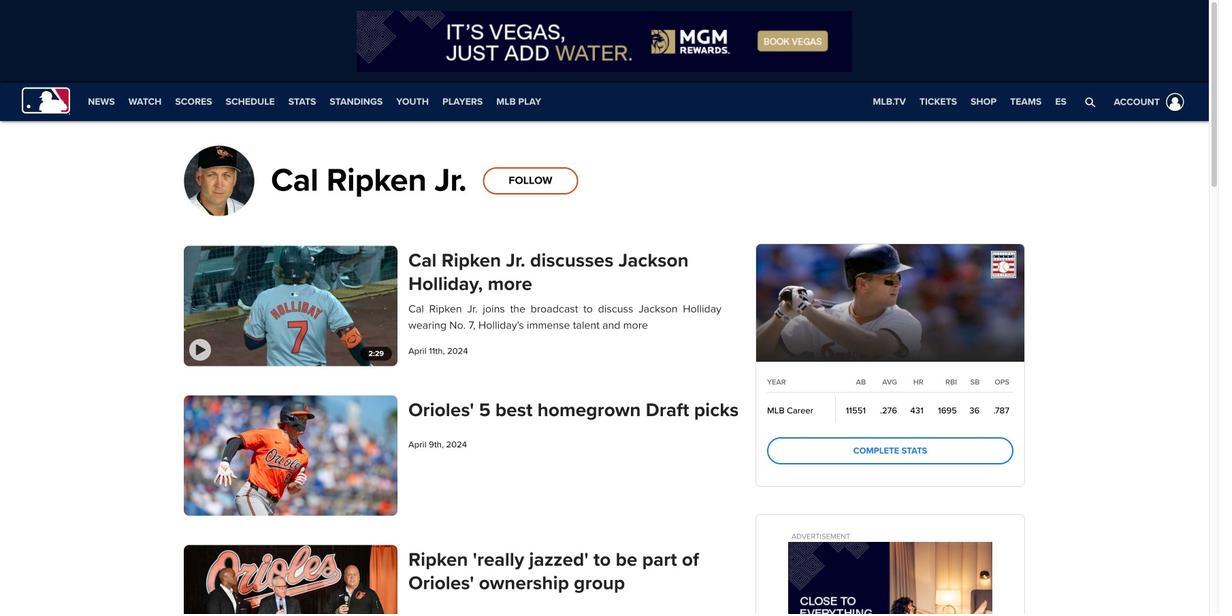Task type: locate. For each thing, give the bounding box(es) containing it.
0 vertical spatial advertisement element
[[357, 11, 853, 72]]

advertisement element
[[357, 11, 853, 72], [789, 543, 993, 615]]

top navigation element
[[0, 83, 1210, 121]]

1 vertical spatial advertisement element
[[789, 543, 993, 615]]



Task type: describe. For each thing, give the bounding box(es) containing it.
hall of fame logo image
[[992, 251, 1017, 279]]

cal ripken jr. image
[[184, 146, 255, 217]]

secondary navigation element
[[81, 83, 548, 121]]

orioles' 5 best homegrown draft picks image
[[184, 396, 398, 516]]

ripken 'really jazzed' to be part of orioles' ownership group image
[[184, 546, 398, 615]]

tertiary navigation element
[[867, 83, 1074, 121]]

cal ripken jr. discusses jackson holliday, more image
[[184, 246, 398, 367]]



Task type: vqa. For each thing, say whether or not it's contained in the screenshot.
4 within FRIDAY, OCT. 20 GAME 5: HOU 5, TEX 4 (HOU LEADS, 3-2) GAME 4: ARI 6, PHI 5 (SERIES TIED, 2-2)
no



